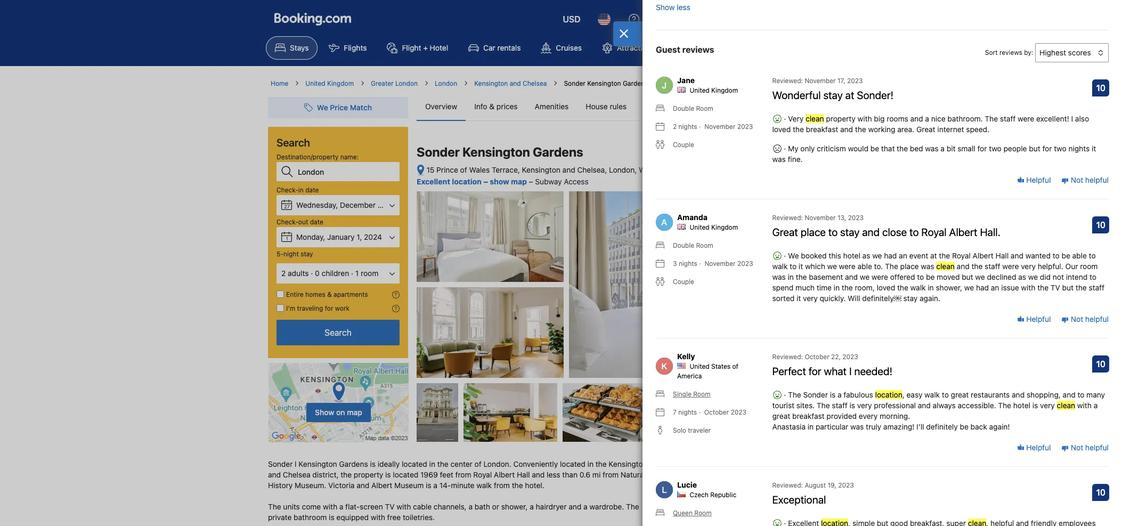 Task type: vqa. For each thing, say whether or not it's contained in the screenshot.
Scored 9.0 element
no



Task type: describe. For each thing, give the bounding box(es) containing it.
again!
[[989, 422, 1010, 431]]

1 not helpful button from the top
[[1062, 175, 1109, 185]]

nights for perfect for what i needed!
[[679, 408, 697, 416]]

…
[[759, 277, 765, 286]]

in up the 1969
[[429, 459, 435, 469]]

scored 10 element for i
[[1093, 356, 1110, 373]]

be inside my only criticism would be that the bed was a bit small for two people but for two nights it was fine.
[[871, 144, 879, 153]]

kensington up natural
[[609, 459, 647, 469]]

in up the spend
[[788, 272, 794, 282]]

be inside with a great breakfast provided every morning. anastasia in particular was truly amazing! i'll definitely be back again!
[[960, 422, 969, 431]]

location inside list of reviews region
[[875, 390, 903, 399]]

2023 right 22,
[[843, 353, 858, 361]]

free
[[387, 513, 401, 522]]

the down offered
[[897, 283, 909, 292]]

in inside with a great breakfast provided every morning. anastasia in particular was truly amazing! i'll definitely be back again!
[[808, 422, 814, 431]]

the up the 3 nights · november 2023
[[724, 236, 737, 244]]

1 horizontal spatial october
[[805, 353, 830, 361]]

1 not from the top
[[1071, 175, 1084, 184]]

room for exceptional
[[695, 509, 712, 517]]

1 helpful from the top
[[1025, 175, 1051, 184]]

kensington up terrace,
[[463, 144, 530, 159]]

breakfast inside with a great breakfast provided every morning. anastasia in particular was truly amazing! i'll definitely be back again!
[[792, 412, 825, 421]]

a inside "the sonder is a fabulous location, easy walk to great restaurants and shopping, and to many tourist sites.  the staff is very professional and always accessible. the hotel is very clean …"
[[771, 236, 775, 244]]

the up mi
[[596, 459, 607, 469]]

we up to.
[[873, 251, 882, 260]]

10 for i
[[1097, 359, 1106, 369]]

1 horizontal spatial from
[[494, 481, 510, 490]]

only
[[801, 144, 815, 153]]

home link
[[271, 79, 288, 88]]

for down 'excellent!'
[[1043, 144, 1052, 153]]

ideally
[[378, 459, 400, 469]]

0 vertical spatial at
[[846, 89, 855, 101]]

close image
[[619, 29, 629, 38]]

wales
[[469, 165, 490, 174]]

couple for great
[[673, 278, 694, 286]]

of down much
[[804, 299, 810, 307]]

stay inside the and the staff were very helpful. our room was in the basement and we were offered to be moved but we declined as we did not intend to spend much time in the room, loved the walk in shower, we had an issue with the tv but the staff sorted it very quickly. will definitely￼ stay again.
[[904, 294, 918, 303]]

search inside button
[[325, 328, 352, 337]]

check- for in
[[277, 186, 298, 194]]

check-in date
[[277, 186, 319, 194]]

the up private
[[268, 502, 281, 511]]

+45 photos link
[[761, 383, 854, 442]]

show for show less
[[656, 3, 675, 12]]

united down jane
[[690, 87, 710, 94]]

loved inside property with big rooms and a nice bathroom. the staff were excellent! i also loved the breakfast and the working area. great internet speed.
[[772, 125, 791, 134]]

would
[[848, 144, 869, 153]]

location inside 15 prince of wales terrace, kensington and chelsea, london, w85pq, united kingdom excellent location – show map – subway access
[[452, 177, 482, 186]]

634
[[785, 213, 798, 221]]

equipped
[[337, 513, 369, 522]]

shopping, inside the , easy walk to great restaurants and shopping, and to many tourist sites.  the staff is very professional and always accessible. the hotel is very
[[1027, 390, 1061, 399]]

attractions link
[[593, 36, 664, 60]]

map inside search section
[[347, 407, 362, 417]]

conveniently
[[513, 459, 558, 469]]

sonder kensington gardens
[[417, 144, 583, 159]]

perfect
[[772, 365, 806, 377]]

1969
[[421, 470, 438, 479]]

2023 right previous 'image'
[[738, 260, 753, 268]]

+45 photos
[[782, 407, 833, 418]]

3
[[673, 260, 677, 268]]

0 vertical spatial place
[[801, 226, 826, 238]]

november down "good"
[[805, 214, 836, 222]]

the inside we booked this hotel as we had an event at the royal albert hall and wanted to be able to walk to it which we were able to. the place was
[[885, 262, 898, 271]]

the down hall.
[[972, 262, 983, 271]]

2 adults · 0 children · 1 room button
[[277, 263, 400, 284]]

2023 right the 19,
[[838, 481, 854, 489]]

the up +45
[[788, 390, 801, 399]]

always inside the , easy walk to great restaurants and shopping, and to many tourist sites.  the staff is very professional and always accessible. the hotel is very
[[933, 401, 956, 410]]

2 for 2 adults · 0 children · 1 room
[[281, 269, 286, 278]]

the up the "provided"
[[817, 401, 830, 410]]

single room link
[[656, 390, 711, 399]]

wardrobe.
[[590, 502, 624, 511]]

breakfast inside property with big rooms and a nice bathroom. the staff were excellent! i also loved the breakfast and the working area. great internet speed.
[[806, 125, 838, 134]]

definitely
[[926, 422, 958, 431]]

issue
[[1002, 283, 1019, 292]]

kingdom up guest reviews (634)
[[711, 87, 738, 94]]

traveler
[[688, 427, 711, 435]]

speed.
[[966, 125, 990, 134]]

in up 0.6
[[588, 459, 594, 469]]

2 horizontal spatial but
[[1063, 283, 1074, 292]]

0 horizontal spatial october
[[704, 408, 729, 416]]

close
[[882, 226, 907, 238]]

the right wardrobe. on the right
[[626, 502, 639, 511]]

staff inside property with big rooms and a nice bathroom. the staff were excellent! i also loved the breakfast and the working area. great internet speed.
[[1000, 114, 1016, 123]]

london,
[[609, 165, 637, 174]]

with inside with a great breakfast provided every morning. anastasia in particular was truly amazing! i'll definitely be back again!
[[1078, 401, 1092, 410]]

0 horizontal spatial from
[[455, 470, 471, 479]]

1 helpful from the top
[[1086, 175, 1109, 184]]

it inside we booked this hotel as we had an event at the royal albert hall and wanted to be able to walk to it which we were able to. the place was
[[799, 262, 803, 271]]

the down did
[[1038, 283, 1049, 292]]

sonder inside "the sonder is a fabulous location, easy walk to great restaurants and shopping, and to many tourist sites.  the staff is very professional and always accessible. the hotel is very clean …"
[[739, 236, 762, 244]]

1 helpful button from the top
[[1017, 175, 1051, 185]]

were inside property with big rooms and a nice bathroom. the staff were excellent! i also loved the breakfast and the working area. great internet speed.
[[1018, 114, 1035, 123]]

albert inside we booked this hotel as we had an event at the royal albert hall and wanted to be able to walk to it which we were able to. the place was
[[973, 251, 994, 260]]

sort
[[985, 49, 998, 57]]

the up much
[[800, 269, 812, 277]]

not
[[1053, 272, 1064, 282]]

every
[[859, 412, 878, 421]]

wonderful stay at sonder!
[[772, 89, 894, 101]]

flat-
[[345, 502, 360, 511]]

flight
[[402, 43, 421, 52]]

4 scored 10 element from the top
[[1093, 484, 1110, 501]]

2023 down guest reviews (634) link on the top right of the page
[[737, 123, 753, 131]]

we left did
[[1028, 272, 1038, 282]]

the left fine
[[644, 102, 657, 111]]

sites. inside the , easy walk to great restaurants and shopping, and to many tourist sites.  the staff is very professional and always accessible. the hotel is very
[[797, 401, 815, 410]]

tv inside sonder l kensington gardens is ideally located in the center of london. conveniently located in the kensington and chelsea district, the property is located 1969 feet from royal albert hall and less than 0.6 mi from natural history museum. victoria and albert museum is a 14-minute walk from the hotel. the units come with a flat-screen tv with cable channels, a bath or shower, a hairdryer and a wardrobe. the private bathroom is equipped with free toiletr
[[385, 502, 395, 511]]

1 not helpful from the top
[[1069, 175, 1109, 184]]

tourist inside the , easy walk to great restaurants and shopping, and to many tourist sites.  the staff is very professional and always accessible. the hotel is very
[[772, 401, 795, 410]]

fabulous for location
[[844, 390, 873, 399]]

anastasia
[[772, 422, 806, 431]]

albert down london.
[[494, 470, 515, 479]]

property inside property with big rooms and a nice bathroom. the staff were excellent! i also loved the breakfast and the working area. great internet speed.
[[826, 114, 856, 123]]

previous image
[[713, 254, 719, 261]]

america inside list of reviews region
[[677, 372, 702, 380]]

loved inside the and the staff were very helpful. our room was in the basement and we were offered to be moved but we declined as we did not intend to spend much time in the room, loved the walk in shower, we had an issue with the tv but the staff sorted it very quickly. will definitely￼ stay again.
[[877, 283, 895, 292]]

fine
[[659, 102, 672, 111]]

1 vertical spatial great
[[772, 226, 798, 238]]

much
[[796, 283, 815, 292]]

scored 7.9 element
[[827, 204, 844, 221]]

the sonder is a fabulous location, easy walk to great restaurants and shopping, and to many tourist sites.  the staff is very professional and always accessible. the hotel is very clean …
[[724, 236, 837, 286]]

info
[[474, 102, 487, 111]]

entire homes & apartments
[[286, 290, 368, 298]]

spend
[[772, 283, 794, 292]]

scored 10 element for stay
[[1093, 217, 1110, 234]]

kensington inside 15 prince of wales terrace, kensington and chelsea, london, w85pq, united kingdom excellent location – show map – subway access
[[522, 165, 561, 174]]

many inside "the sonder is a fabulous location, easy walk to great restaurants and shopping, and to many tourist sites.  the staff is very professional and always accessible. the hotel is very clean …"
[[780, 252, 798, 261]]

1 horizontal spatial states
[[783, 299, 803, 307]]

27,
[[378, 200, 388, 209]]

excellent!
[[1037, 114, 1069, 123]]

the down intend
[[1076, 283, 1087, 292]]

states inside list of reviews region
[[711, 363, 731, 371]]

show for show on map
[[315, 407, 334, 417]]

airport taxis link
[[666, 36, 741, 60]]

location,
[[806, 236, 834, 244]]

tv inside the and the staff were very helpful. our room was in the basement and we were offered to be moved but we declined as we did not intend to spend much time in the room, loved the walk in shower, we had an issue with the tv but the staff sorted it very quickly. will definitely￼ stay again.
[[1051, 283, 1060, 292]]

very clean
[[788, 114, 824, 123]]

kensington and chelsea
[[474, 79, 547, 87]]

queen
[[673, 509, 693, 517]]

info & prices
[[474, 102, 518, 111]]

show less
[[656, 3, 690, 12]]

the down very
[[793, 125, 804, 134]]

show on map
[[315, 407, 362, 417]]

were down to.
[[872, 272, 888, 282]]

monday, january 1, 2024
[[296, 232, 382, 241]]

the up will
[[842, 283, 853, 292]]

2 horizontal spatial from
[[603, 470, 619, 479]]

as inside the and the staff were very helpful. our room was in the basement and we were offered to be moved but we declined as we did not intend to spend much time in the room, loved the walk in shower, we had an issue with the tv but the staff sorted it very quickly. will definitely￼ stay again.
[[1019, 272, 1026, 282]]

reviewed: august 19, 2023
[[772, 481, 854, 489]]

0 horizontal spatial able
[[858, 262, 872, 271]]

for inside search section
[[325, 304, 333, 312]]

excellent location – show map button
[[417, 177, 529, 186]]

of inside list of reviews region
[[732, 363, 739, 371]]

good 634 reviews
[[785, 204, 822, 221]]

sonder l kensington gardens is ideally located in the center of london. conveniently located in the kensington and chelsea district, the property is located 1969 feet from royal albert hall and less than 0.6 mi from natural history museum. victoria and albert museum is a 14-minute walk from the hotel. the units come with a flat-screen tv with cable channels, a bath or shower, a hairdryer and a wardrobe. the private bathroom is equipped with free toiletr
[[268, 459, 649, 526]]

great inside the , easy walk to great restaurants and shopping, and to many tourist sites.  the staff is very professional and always accessible. the hotel is very
[[951, 390, 969, 399]]

in inside search section
[[298, 186, 304, 194]]

2 – from the left
[[529, 177, 533, 186]]

at inside we booked this hotel as we had an event at the royal albert hall and wanted to be able to walk to it which we were able to. the place was
[[931, 251, 937, 260]]

many inside the , easy walk to great restaurants and shopping, and to many tourist sites.  the staff is very professional and always accessible. the hotel is very
[[1087, 390, 1105, 399]]

deals
[[715, 79, 731, 87]]

hotel inside the , easy walk to great restaurants and shopping, and to many tourist sites.  the staff is very professional and always accessible. the hotel is very
[[1014, 401, 1031, 410]]

1 horizontal spatial property
[[723, 14, 758, 24]]

shower, inside the and the staff were very helpful. our room was in the basement and we were offered to be moved but we declined as we did not intend to spend much time in the room, loved the walk in shower, we had an issue with the tv but the staff sorted it very quickly. will definitely￼ stay again.
[[936, 283, 963, 292]]

for down reviewed: october 22, 2023
[[809, 365, 822, 377]]

car rentals link
[[459, 36, 530, 60]]

the up victoria
[[341, 470, 352, 479]]

truly
[[866, 422, 882, 431]]

the inside we booked this hotel as we had an event at the royal albert hall and wanted to be able to walk to it which we were able to. the place was
[[939, 251, 950, 260]]

we left declined
[[975, 272, 985, 282]]

the left hotel.
[[512, 481, 523, 490]]

adults
[[288, 269, 309, 278]]

2023 right 17,
[[847, 77, 863, 85]]

people
[[1004, 144, 1027, 153]]

staff inside "the sonder is a fabulous location, easy walk to great restaurants and shopping, and to many tourist sites.  the staff is very professional and always accessible. the hotel is very clean …"
[[758, 261, 772, 269]]

provided
[[827, 412, 857, 421]]

solo traveler
[[673, 427, 711, 435]]

apartments
[[334, 290, 368, 298]]

nights for wonderful stay at sonder!
[[679, 123, 697, 131]]

stay down 13,
[[840, 226, 860, 238]]

united states of america inside list of reviews region
[[677, 363, 739, 380]]

were up declined
[[1003, 262, 1019, 271]]

nights for great place to stay and close to royal albert hall.
[[679, 260, 697, 268]]

again.
[[920, 294, 941, 303]]

+45
[[782, 407, 800, 418]]

albert down ideally
[[372, 481, 392, 490]]

stay down 17,
[[824, 89, 843, 101]]

sorted
[[772, 294, 795, 303]]

walk inside "the sonder is a fabulous location, easy walk to great restaurants and shopping, and to many tourist sites.  the staff is very professional and always accessible. the hotel is very clean …"
[[741, 244, 756, 252]]

1 vertical spatial i
[[849, 365, 852, 377]]

screen
[[360, 502, 383, 511]]

and inside 15 prince of wales terrace, kensington and chelsea, london, w85pq, united kingdom excellent location – show map – subway access
[[563, 165, 575, 174]]

bit
[[947, 144, 956, 153]]

to.
[[874, 262, 883, 271]]

of inside 15 prince of wales terrace, kensington and chelsea, london, w85pq, united kingdom excellent location – show map – subway access
[[460, 165, 467, 174]]

united kingdom for wonderful
[[690, 87, 738, 94]]

the inside my only criticism would be that the bed was a bit small for two people but for two nights it was fine.
[[897, 144, 908, 153]]

royal inside sonder l kensington gardens is ideally located in the center of london. conveniently located in the kensington and chelsea district, the property is located 1969 feet from royal albert hall and less than 0.6 mi from natural history museum. victoria and albert museum is a 14-minute walk from the hotel. the units come with a flat-screen tv with cable channels, a bath or shower, a hairdryer and a wardrobe. the private bathroom is equipped with free toiletr
[[473, 470, 492, 479]]

united down kelly
[[690, 363, 710, 371]]

map inside 15 prince of wales terrace, kensington and chelsea, london, w85pq, united kingdom excellent location – show map – subway access
[[511, 177, 527, 186]]

united down the amanda
[[690, 223, 710, 231]]

airport
[[690, 43, 714, 52]]

nice
[[931, 114, 946, 123]]

november right 3 on the right of the page
[[705, 260, 736, 268]]

1 horizontal spatial able
[[1073, 251, 1087, 260]]

helpful button for and
[[1017, 314, 1051, 324]]

hotel inside "the sonder is a fabulous location, easy walk to great restaurants and shopping, and to many tourist sites.  the staff is very professional and always accessible. the hotel is very clean …"
[[814, 269, 830, 277]]

click to open map view image
[[417, 164, 425, 176]]

london link
[[435, 79, 457, 88]]

an inside we booked this hotel as we had an event at the royal albert hall and wanted to be able to walk to it which we were able to. the place was
[[899, 251, 907, 260]]

will
[[848, 294, 860, 303]]

the right previous 'image'
[[743, 261, 756, 269]]

gardens for sonder kensington gardens
[[533, 144, 583, 159]]

with inside the and the staff were very helpful. our room was in the basement and we were offered to be moved but we declined as we did not intend to spend much time in the room, loved the walk in shower, we had an issue with the tv but the staff sorted it very quickly. will definitely￼ stay again.
[[1021, 283, 1036, 292]]

the up again!
[[998, 401, 1012, 410]]

we booked this hotel as we had an event at the royal albert hall and wanted to be able to walk to it which we were able to. the place was
[[772, 251, 1096, 271]]

i'll
[[917, 422, 924, 431]]

we up room, at bottom
[[860, 272, 870, 282]]

london inside greater london "link"
[[395, 79, 418, 87]]

2 for 2 nights · november 2023
[[673, 123, 677, 131]]

as inside we booked this hotel as we had an event at the royal albert hall and wanted to be able to walk to it which we were able to. the place was
[[863, 251, 871, 260]]

fine.
[[788, 155, 803, 164]]

a inside property with big rooms and a nice bathroom. the staff were excellent! i also loved the breakfast and the working area. great internet speed.
[[925, 114, 929, 123]]

criticism
[[817, 144, 846, 153]]

united kingdom down flights 'link'
[[306, 79, 354, 87]]

a inside my only criticism would be that the bed was a bit small for two people but for two nights it was fine.
[[941, 144, 945, 153]]

1 horizontal spatial united states of america
[[762, 299, 837, 307]]

be inside the and the staff were very helpful. our room was in the basement and we were offered to be moved but we declined as we did not intend to spend much time in the room, loved the walk in shower, we had an issue with the tv but the staff sorted it very quickly. will definitely￼ stay again.
[[926, 272, 935, 282]]

kingdom inside 15 prince of wales terrace, kensington and chelsea, london, w85pq, united kingdom excellent location – show map – subway access
[[694, 165, 725, 174]]

the up would
[[855, 125, 866, 134]]

not helpful for and
[[1069, 314, 1109, 323]]

the up feet
[[437, 459, 449, 469]]

2023 left +45
[[731, 408, 747, 416]]

very
[[788, 114, 804, 123]]

staff inside the , easy walk to great restaurants and shopping, and to many tourist sites.  the staff is very professional and always accessible. the hotel is very
[[832, 401, 848, 410]]

5-night stay
[[277, 250, 313, 258]]

helpful.
[[1038, 262, 1064, 271]]

less inside sonder l kensington gardens is ideally located in the center of london. conveniently located in the kensington and chelsea district, the property is located 1969 feet from royal albert hall and less than 0.6 mi from natural history museum. victoria and albert museum is a 14-minute walk from the hotel. the units come with a flat-screen tv with cable channels, a bath or shower, a hairdryer and a wardrobe. the private bathroom is equipped with free toiletr
[[547, 470, 560, 479]]

walk inside the and the staff were very helpful. our room was in the basement and we were offered to be moved but we declined as we did not intend to spend much time in the room, loved the walk in shower, we had an issue with the tv but the staff sorted it very quickly. will definitely￼ stay again.
[[911, 283, 926, 292]]

area.
[[898, 125, 915, 134]]

we down this
[[827, 262, 837, 271]]

kingdom down flights 'link'
[[327, 79, 354, 87]]

car rentals
[[483, 43, 521, 52]]

republic
[[711, 491, 737, 499]]

2023 right 13,
[[848, 214, 864, 222]]

couple for wonderful
[[673, 141, 694, 149]]

1 two from the left
[[989, 144, 1002, 153]]

not helpful button for and
[[1062, 314, 1109, 324]]

we left issue
[[965, 283, 974, 292]]

professional inside the , easy walk to great restaurants and shopping, and to many tourist sites.  the staff is very professional and always accessible. the hotel is very
[[874, 401, 916, 410]]

august
[[805, 481, 826, 489]]

the up much
[[796, 272, 807, 282]]

united inside 15 prince of wales terrace, kensington and chelsea, london, w85pq, united kingdom excellent location – show map – subway access
[[669, 165, 692, 174]]

reviewed: october 22, 2023
[[772, 353, 858, 361]]

good
[[801, 204, 822, 213]]

for right small
[[978, 144, 987, 153]]

reserve
[[817, 130, 846, 139]]



Task type: locate. For each thing, give the bounding box(es) containing it.
with inside property with big rooms and a nice bathroom. the staff were excellent! i also loved the breakfast and the working area. great internet speed.
[[858, 114, 872, 123]]

london up overview
[[435, 79, 457, 87]]

1 vertical spatial guest
[[707, 102, 727, 111]]

wonderful
[[772, 89, 821, 101]]

show inside show less button
[[656, 3, 675, 12]]

1 horizontal spatial america
[[812, 299, 837, 307]]

2 not helpful from the top
[[1069, 314, 1109, 323]]

the inside property with big rooms and a nice bathroom. the staff were excellent! i also loved the breakfast and the working area. great internet speed.
[[985, 114, 998, 123]]

3 helpful from the top
[[1086, 443, 1109, 452]]

entire
[[286, 290, 304, 298]]

nights right 7 on the bottom right of the page
[[679, 408, 697, 416]]

albert left hall.
[[949, 226, 978, 238]]

an inside the and the staff were very helpful. our room was in the basement and we were offered to be moved but we declined as we did not intend to spend much time in the room, loved the walk in shower, we had an issue with the tv but the staff sorted it very quickly. will definitely￼ stay again.
[[991, 283, 999, 292]]

show inside search section
[[315, 407, 334, 417]]

0 horizontal spatial map
[[347, 407, 362, 417]]

0 horizontal spatial at
[[846, 89, 855, 101]]

great inside property with big rooms and a nice bathroom. the staff were excellent! i also loved the breakfast and the working area. great internet speed.
[[917, 125, 936, 134]]

easy inside "the sonder is a fabulous location, easy walk to great restaurants and shopping, and to many tourist sites.  the staff is very professional and always accessible. the hotel is very clean …"
[[724, 244, 739, 252]]

not for and
[[1071, 314, 1084, 323]]

3 london from the left
[[675, 79, 697, 87]]

be left back
[[960, 422, 969, 431]]

reviewed: november 13, 2023
[[772, 214, 864, 222]]

reviewed: down "good"
[[772, 214, 803, 222]]

also
[[1075, 114, 1089, 123]]

2 vertical spatial helpful button
[[1017, 442, 1051, 453]]

sites. inside "the sonder is a fabulous location, easy walk to great restaurants and shopping, and to many tourist sites.  the staff is very professional and always accessible. the hotel is very clean …"
[[724, 261, 742, 269]]

in
[[298, 186, 304, 194], [788, 272, 794, 282], [834, 283, 840, 292], [928, 283, 934, 292], [808, 422, 814, 431], [429, 459, 435, 469], [588, 459, 594, 469]]

,
[[903, 390, 905, 399]]

1 horizontal spatial less
[[677, 3, 690, 12]]

kingdom up previous 'image'
[[711, 223, 738, 231]]

as
[[863, 251, 871, 260], [1019, 272, 1026, 282]]

0 vertical spatial helpful
[[1086, 175, 1109, 184]]

reviewed: up exceptional
[[772, 481, 803, 489]]

helpful button for needed!
[[1017, 442, 1051, 453]]

room right single
[[693, 390, 711, 398]]

room up apartments
[[361, 269, 379, 278]]

1 inside button
[[355, 269, 359, 278]]

attractions
[[617, 43, 655, 52]]

0 vertical spatial shower,
[[936, 283, 963, 292]]

not for needed!
[[1071, 443, 1084, 452]]

0 horizontal spatial america
[[677, 372, 702, 380]]

10
[[1097, 83, 1106, 93], [1097, 220, 1106, 230], [1097, 359, 1106, 369], [1097, 488, 1106, 497]]

reviews left by:
[[1000, 49, 1023, 57]]

1 vertical spatial many
[[1087, 390, 1105, 399]]

2 london from the left
[[435, 79, 457, 87]]

breakfast up the anastasia
[[792, 412, 825, 421]]

royal inside we booked this hotel as we had an event at the royal albert hall and wanted to be able to walk to it which we were able to. the place was
[[952, 251, 971, 260]]

clean inside "the sonder is a fabulous location, easy walk to great restaurants and shopping, and to many tourist sites.  the staff is very professional and always accessible. the hotel is very clean …"
[[740, 277, 757, 286]]

0 horizontal spatial always
[[738, 269, 760, 277]]

0 vertical spatial breakfast
[[806, 125, 838, 134]]

property down ideally
[[354, 470, 383, 479]]

reviews
[[683, 45, 714, 55], [1000, 49, 1023, 57], [729, 102, 755, 111], [799, 213, 822, 221]]

2 check- from the top
[[277, 218, 298, 226]]

& right info
[[489, 102, 495, 111]]

hall inside we booked this hotel as we had an event at the royal albert hall and wanted to be able to walk to it which we were able to. the place was
[[996, 251, 1009, 260]]

0 horizontal spatial location
[[452, 177, 482, 186]]

it inside my only criticism would be that the bed was a bit small for two people but for two nights it was fine.
[[1092, 144, 1096, 153]]

search down the work
[[325, 328, 352, 337]]

sites.
[[724, 261, 742, 269], [797, 401, 815, 410]]

0 horizontal spatial shower,
[[501, 502, 528, 511]]

1 10 from the top
[[1097, 83, 1106, 93]]

2 reviewed: from the top
[[772, 214, 803, 222]]

kensington up house rules
[[587, 79, 621, 87]]

restaurants up which
[[785, 244, 821, 252]]

map down terrace,
[[511, 177, 527, 186]]

1 horizontal spatial hotel
[[843, 251, 861, 260]]

had inside we booked this hotel as we had an event at the royal albert hall and wanted to be able to walk to it which we were able to. the place was
[[884, 251, 897, 260]]

0 horizontal spatial united states of america
[[677, 363, 739, 380]]

3 helpful button from the top
[[1017, 442, 1051, 453]]

chelsea
[[523, 79, 547, 87], [283, 470, 311, 479]]

0 horizontal spatial many
[[780, 252, 798, 261]]

1 horizontal spatial place
[[900, 262, 919, 271]]

great inside with a great breakfast provided every morning. anastasia in particular was truly amazing! i'll definitely be back again!
[[772, 412, 790, 421]]

from right mi
[[603, 470, 619, 479]]

always up definitely
[[933, 401, 956, 410]]

0 vertical spatial guest
[[656, 45, 680, 55]]

helpful
[[1025, 175, 1051, 184], [1025, 314, 1051, 323], [1025, 443, 1051, 452]]

sonder for sonder kensington gardens
[[417, 144, 460, 159]]

sonder for sonder kensington gardens (hotel), london (uk) deals
[[564, 79, 586, 87]]

an left 'event' at the top of page
[[899, 251, 907, 260]]

– left subway
[[529, 177, 533, 186]]

less inside button
[[677, 3, 690, 12]]

place inside we booked this hotel as we had an event at the royal albert hall and wanted to be able to walk to it which we were able to. the place was
[[900, 262, 919, 271]]

2 scored 10 element from the top
[[1093, 217, 1110, 234]]

units
[[283, 502, 300, 511]]

able up our
[[1073, 251, 1087, 260]]

scored 9.4 element
[[827, 324, 844, 341]]

helpful for and
[[1086, 314, 1109, 323]]

but inside my only criticism would be that the bed was a bit small for two people but for two nights it was fine.
[[1029, 144, 1041, 153]]

1 horizontal spatial but
[[1029, 144, 1041, 153]]

very
[[781, 261, 795, 269], [1021, 262, 1036, 271], [724, 277, 738, 286], [803, 294, 818, 303], [857, 401, 872, 410], [1040, 401, 1055, 410]]

accessible. up the spend
[[762, 269, 798, 277]]

kelly
[[677, 352, 695, 361]]

1 vertical spatial hall
[[517, 470, 530, 479]]

10 for stay
[[1097, 220, 1106, 230]]

room inside button
[[361, 269, 379, 278]]

date
[[305, 186, 319, 194], [310, 218, 323, 226]]

as up issue
[[1019, 272, 1026, 282]]

0 vertical spatial &
[[489, 102, 495, 111]]

stays
[[290, 43, 309, 52]]

kensington up district,
[[299, 459, 337, 469]]

0 horizontal spatial had
[[884, 251, 897, 260]]

room inside single room link
[[693, 390, 711, 398]]

0 vertical spatial fabulous
[[776, 236, 804, 244]]

jane
[[677, 76, 695, 85]]

gardens inside sonder l kensington gardens is ideally located in the center of london. conveniently located in the kensington and chelsea district, the property is located 1969 feet from royal albert hall and less than 0.6 mi from natural history museum. victoria and albert museum is a 14-minute walk from the hotel. the units come with a flat-screen tv with cable channels, a bath or shower, a hairdryer and a wardrobe. the private bathroom is equipped with free toiletr
[[339, 459, 368, 469]]

3 10 from the top
[[1097, 359, 1106, 369]]

1 vertical spatial location
[[875, 390, 903, 399]]

map right on
[[347, 407, 362, 417]]

center
[[451, 459, 473, 469]]

room up intend
[[1080, 262, 1098, 271]]

0 vertical spatial accessible.
[[762, 269, 798, 277]]

the up speed.
[[985, 114, 998, 123]]

0 horizontal spatial show
[[315, 407, 334, 417]]

3 helpful from the top
[[1025, 443, 1051, 452]]

but right people
[[1029, 144, 1041, 153]]

great up the anastasia
[[772, 412, 790, 421]]

was inside with a great breakfast provided every morning. anastasia in particular was truly amazing! i'll definitely be back again!
[[851, 422, 864, 431]]

1 vertical spatial 2
[[281, 269, 286, 278]]

shower, down the "moved" at bottom
[[936, 283, 963, 292]]

museum.
[[295, 481, 326, 490]]

reviewed: for wonderful
[[772, 77, 803, 85]]

hairdryer
[[536, 502, 567, 511]]

guest for guest reviews
[[656, 45, 680, 55]]

amazing!
[[884, 422, 915, 431]]

0 vertical spatial show
[[656, 3, 675, 12]]

helpful button
[[1017, 175, 1051, 185], [1017, 314, 1051, 324], [1017, 442, 1051, 453]]

gardens
[[623, 79, 648, 87], [533, 144, 583, 159], [339, 459, 368, 469]]

date up wednesday,
[[305, 186, 319, 194]]

always inside "the sonder is a fabulous location, easy walk to great restaurants and shopping, and to many tourist sites.  the staff is very professional and always accessible. the hotel is very clean …"
[[738, 269, 760, 277]]

of right center
[[475, 459, 482, 469]]

0 horizontal spatial search
[[277, 136, 310, 149]]

clean
[[806, 114, 824, 123], [937, 262, 955, 271], [740, 277, 757, 286], [1057, 401, 1076, 410]]

2024
[[364, 232, 382, 241]]

0 vertical spatial loved
[[772, 125, 791, 134]]

at
[[846, 89, 855, 101], [931, 251, 937, 260]]

of inside sonder l kensington gardens is ideally located in the center of london. conveniently located in the kensington and chelsea district, the property is located 1969 feet from royal albert hall and less than 0.6 mi from natural history museum. victoria and albert museum is a 14-minute walk from the hotel. the units come with a flat-screen tv with cable channels, a bath or shower, a hairdryer and a wardrobe. the private bathroom is equipped with free toiletr
[[475, 459, 482, 469]]

sonder kensington gardens (hotel), london (uk) deals
[[564, 79, 731, 87]]

1 vertical spatial 1
[[355, 269, 359, 278]]

a inside with a great breakfast provided every morning. anastasia in particular was truly amazing! i'll definitely be back again!
[[1094, 401, 1098, 410]]

guest for guest reviews (634)
[[707, 102, 727, 111]]

two
[[989, 144, 1002, 153], [1054, 144, 1067, 153]]

chelsea inside sonder l kensington gardens is ideally located in the center of london. conveniently located in the kensington and chelsea district, the property is located 1969 feet from royal albert hall and less than 0.6 mi from natural history museum. victoria and albert museum is a 14-minute walk from the hotel. the units come with a flat-screen tv with cable channels, a bath or shower, a hairdryer and a wardrobe. the private bathroom is equipped with free toiletr
[[283, 470, 311, 479]]

1 horizontal spatial map
[[511, 177, 527, 186]]

single
[[673, 390, 692, 398]]

reviews for guest reviews (634)
[[729, 102, 755, 111]]

shopping, inside "the sonder is a fabulous location, easy walk to great restaurants and shopping, and to many tourist sites.  the staff is very professional and always accessible. the hotel is very clean …"
[[724, 252, 756, 261]]

taxis
[[716, 43, 732, 52]]

0 vertical spatial but
[[1029, 144, 1041, 153]]

0 vertical spatial it
[[1092, 144, 1096, 153]]

destination/property name:
[[277, 153, 359, 161]]

+
[[423, 43, 428, 52]]

1 vertical spatial it
[[799, 262, 803, 271]]

1 vertical spatial place
[[900, 262, 919, 271]]

list your property
[[687, 14, 758, 24]]

states
[[783, 299, 803, 307], [711, 363, 731, 371]]

0 horizontal spatial &
[[327, 290, 332, 298]]

easy inside the , easy walk to great restaurants and shopping, and to many tourist sites.  the staff is very professional and always accessible. the hotel is very
[[907, 390, 923, 399]]

2 vertical spatial gardens
[[339, 459, 368, 469]]

0 vertical spatial helpful button
[[1017, 175, 1051, 185]]

list of reviews region
[[650, 63, 1115, 526]]

0 horizontal spatial property
[[354, 470, 383, 479]]

1 vertical spatial but
[[962, 272, 973, 282]]

december
[[340, 200, 376, 209]]

sonder!
[[857, 89, 894, 101]]

1 horizontal spatial restaurants
[[971, 390, 1010, 399]]

1 vertical spatial not helpful button
[[1062, 314, 1109, 324]]

helpful for needed!
[[1086, 443, 1109, 452]]

work
[[335, 304, 350, 312]]

&
[[489, 102, 495, 111], [327, 290, 332, 298]]

2023 inside search section
[[390, 200, 408, 209]]

kensington inside kensington and chelsea link
[[474, 79, 508, 87]]

in up quickly.
[[834, 283, 840, 292]]

bathroom.
[[948, 114, 983, 123]]

1 horizontal spatial 1
[[355, 269, 359, 278]]

1 – from the left
[[483, 177, 488, 186]]

0 vertical spatial not helpful
[[1069, 175, 1109, 184]]

room for perfect for what i needed!
[[693, 390, 711, 398]]

room
[[1080, 262, 1098, 271], [361, 269, 379, 278]]

room inside queen room link
[[695, 509, 712, 517]]

reviews left taxis
[[683, 45, 714, 55]]

not helpful button for needed!
[[1062, 442, 1109, 453]]

from down london.
[[494, 481, 510, 490]]

property inside sonder l kensington gardens is ideally located in the center of london. conveniently located in the kensington and chelsea district, the property is located 1969 feet from royal albert hall and less than 0.6 mi from natural history museum. victoria and albert museum is a 14-minute walk from the hotel. the units come with a flat-screen tv with cable channels, a bath or shower, a hairdryer and a wardrobe. the private bathroom is equipped with free toiletr
[[354, 470, 383, 479]]

2 vertical spatial royal
[[473, 470, 492, 479]]

subway
[[535, 177, 562, 186]]

united kingdom link
[[306, 79, 354, 88]]

2 two from the left
[[1054, 144, 1067, 153]]

1 reviewed: from the top
[[772, 77, 803, 85]]

was
[[925, 144, 939, 153], [772, 155, 786, 164], [921, 262, 935, 271], [772, 272, 786, 282], [851, 422, 864, 431]]

hotel inside we booked this hotel as we had an event at the royal albert hall and wanted to be able to walk to it which we were able to. the place was
[[843, 251, 861, 260]]

sonder up 15
[[417, 144, 460, 159]]

1 vertical spatial had
[[976, 283, 989, 292]]

fabulous inside list of reviews region
[[844, 390, 873, 399]]

booking.com image
[[274, 13, 351, 26]]

victoria
[[328, 481, 355, 490]]

united kingdom down the amanda
[[690, 223, 738, 231]]

1 horizontal spatial location
[[875, 390, 903, 399]]

in down +45 photos
[[808, 422, 814, 431]]

had inside the and the staff were very helpful. our room was in the basement and we were offered to be moved but we declined as we did not intend to spend much time in the room, loved the walk in shower, we had an issue with the tv but the staff sorted it very quickly. will definitely￼ stay again.
[[976, 283, 989, 292]]

tv up 'free'
[[385, 502, 395, 511]]

walk inside we booked this hotel as we had an event at the royal albert hall and wanted to be able to walk to it which we were able to. the place was
[[772, 262, 788, 271]]

3 scored 10 element from the top
[[1093, 356, 1110, 373]]

located up than
[[560, 459, 586, 469]]

was up the spend
[[772, 272, 786, 282]]

chelsea,
[[577, 165, 607, 174]]

1 horizontal spatial chelsea
[[523, 79, 547, 87]]

1 check- from the top
[[277, 186, 298, 194]]

1 horizontal spatial royal
[[922, 226, 947, 238]]

house rules
[[586, 102, 627, 111]]

i inside property with big rooms and a nice bathroom. the staff were excellent! i also loved the breakfast and the working area. great internet speed.
[[1071, 114, 1073, 123]]

able left to.
[[858, 262, 872, 271]]

1 horizontal spatial fabulous
[[844, 390, 873, 399]]

i right what at the right bottom of page
[[849, 365, 852, 377]]

fabulous up every
[[844, 390, 873, 399]]

chelsea up amenities
[[523, 79, 547, 87]]

able
[[1073, 251, 1087, 260], [858, 262, 872, 271]]

the right to.
[[885, 262, 898, 271]]

our
[[1066, 262, 1078, 271]]

hall
[[996, 251, 1009, 260], [517, 470, 530, 479]]

0 vertical spatial great
[[917, 125, 936, 134]]

sites. up the anastasia
[[797, 401, 815, 410]]

1 vertical spatial helpful
[[1025, 314, 1051, 323]]

0 vertical spatial royal
[[922, 226, 947, 238]]

1 vertical spatial royal
[[952, 251, 971, 260]]

november down guest reviews (634) link on the top right of the page
[[705, 123, 736, 131]]

guest reviews (634) link
[[698, 93, 785, 120]]

united down the spend
[[762, 299, 782, 307]]

0 horizontal spatial guest
[[656, 45, 680, 55]]

3 reviewed: from the top
[[772, 353, 803, 361]]

0 horizontal spatial royal
[[473, 470, 492, 479]]

nights inside my only criticism would be that the bed was a bit small for two people but for two nights it was fine.
[[1069, 144, 1090, 153]]

0 vertical spatial united states of america
[[762, 299, 837, 307]]

place up offered
[[900, 262, 919, 271]]

reviews for sort reviews by:
[[1000, 49, 1023, 57]]

0 horizontal spatial two
[[989, 144, 1002, 153]]

& inside search section
[[327, 290, 332, 298]]

2 inside list of reviews region
[[673, 123, 677, 131]]

professional down 'booked'
[[797, 261, 837, 269]]

sonder inside sonder l kensington gardens is ideally located in the center of london. conveniently located in the kensington and chelsea district, the property is located 1969 feet from royal albert hall and less than 0.6 mi from natural history museum. victoria and albert museum is a 14-minute walk from the hotel. the units come with a flat-screen tv with cable channels, a bath or shower, a hairdryer and a wardrobe. the private bathroom is equipped with free toiletr
[[268, 459, 293, 469]]

1 scored 10 element from the top
[[1093, 80, 1110, 97]]

2 helpful from the top
[[1025, 314, 1051, 323]]

great inside "the sonder is a fabulous location, easy walk to great restaurants and shopping, and to many tourist sites.  the staff is very professional and always accessible. the hotel is very clean …"
[[766, 244, 783, 252]]

royal
[[922, 226, 947, 238], [952, 251, 971, 260], [473, 470, 492, 479]]

7 nights · october 2023
[[673, 408, 747, 416]]

great down nice
[[917, 125, 936, 134]]

sonder for sonder l kensington gardens is ideally located in the center of london. conveniently located in the kensington and chelsea district, the property is located 1969 feet from royal albert hall and less than 0.6 mi from natural history museum. victoria and albert museum is a 14-minute walk from the hotel. the units come with a flat-screen tv with cable channels, a bath or shower, a hairdryer and a wardrobe. the private bathroom is equipped with free toiletr
[[268, 459, 293, 469]]

2 not from the top
[[1071, 314, 1084, 323]]

gardens for sonder kensington gardens (hotel), london (uk) deals
[[623, 79, 648, 87]]

show up guest reviews
[[656, 3, 675, 12]]

2 helpful from the top
[[1086, 314, 1109, 323]]

0 vertical spatial gardens
[[623, 79, 648, 87]]

date for check-out date
[[310, 218, 323, 226]]

13,
[[838, 214, 846, 222]]

night
[[284, 250, 299, 258]]

2 horizontal spatial hotel
[[1014, 401, 1031, 410]]

0 horizontal spatial gardens
[[339, 459, 368, 469]]

location down the wales at the left top of the page
[[452, 177, 482, 186]]

shower, inside sonder l kensington gardens is ideally located in the center of london. conveniently located in the kensington and chelsea district, the property is located 1969 feet from royal albert hall and less than 0.6 mi from natural history museum. victoria and albert museum is a 14-minute walk from the hotel. the units come with a flat-screen tv with cable channels, a bath or shower, a hairdryer and a wardrobe. the private bathroom is equipped with free toiletr
[[501, 502, 528, 511]]

show less button
[[656, 0, 690, 17]]

restaurants inside "the sonder is a fabulous location, easy walk to great restaurants and shopping, and to many tourist sites.  the staff is very professional and always accessible. the hotel is very clean …"
[[785, 244, 821, 252]]

0 vertical spatial i
[[1071, 114, 1073, 123]]

1 up night
[[286, 236, 288, 241]]

0 vertical spatial 1
[[286, 236, 288, 241]]

0 horizontal spatial 1
[[286, 236, 288, 241]]

reviewed: up perfect
[[772, 353, 803, 361]]

restaurants inside the , easy walk to great restaurants and shopping, and to many tourist sites.  the staff is very professional and always accessible. the hotel is very
[[971, 390, 1010, 399]]

1 horizontal spatial show
[[656, 3, 675, 12]]

reviews for guest reviews
[[683, 45, 714, 55]]

in up again.
[[928, 283, 934, 292]]

was inside we booked this hotel as we had an event at the royal albert hall and wanted to be able to walk to it which we were able to. the place was
[[921, 262, 935, 271]]

0 vertical spatial hotel
[[843, 251, 861, 260]]

couple down 3 on the right of the page
[[673, 278, 694, 286]]

3 not from the top
[[1071, 443, 1084, 452]]

helpful for needed!
[[1025, 443, 1051, 452]]

at right 'event' at the top of page
[[931, 251, 937, 260]]

big
[[874, 114, 885, 123]]

1 couple from the top
[[673, 141, 694, 149]]

3 not helpful button from the top
[[1062, 442, 1109, 453]]

breakfast
[[806, 125, 838, 134], [792, 412, 825, 421]]

next image
[[845, 254, 851, 261]]

located up the 1969
[[402, 459, 427, 469]]

scored 10 element for sonder!
[[1093, 80, 1110, 97]]

fabulous for location,
[[776, 236, 804, 244]]

search button
[[277, 320, 400, 345]]

walk inside sonder l kensington gardens is ideally located in the center of london. conveniently located in the kensington and chelsea district, the property is located 1969 feet from royal albert hall and less than 0.6 mi from natural history museum. victoria and albert museum is a 14-minute walk from the hotel. the units come with a flat-screen tv with cable channels, a bath or shower, a hairdryer and a wardrobe. the private bathroom is equipped with free toiletr
[[477, 481, 492, 490]]

restaurants
[[785, 244, 821, 252], [971, 390, 1010, 399]]

many
[[780, 252, 798, 261], [1087, 390, 1105, 399]]

1 vertical spatial gardens
[[533, 144, 583, 159]]

great left we
[[766, 244, 783, 252]]

1 horizontal spatial many
[[1087, 390, 1105, 399]]

1 horizontal spatial i
[[1071, 114, 1073, 123]]

of up 7 nights · october 2023
[[732, 363, 739, 371]]

and inside we booked this hotel as we had an event at the royal albert hall and wanted to be able to walk to it which we were able to. the place was
[[1011, 251, 1024, 260]]

0 vertical spatial chelsea
[[523, 79, 547, 87]]

10 for sonder!
[[1097, 83, 1106, 93]]

hall inside sonder l kensington gardens is ideally located in the center of london. conveniently located in the kensington and chelsea district, the property is located 1969 feet from royal albert hall and less than 0.6 mi from natural history museum. victoria and albert museum is a 14-minute walk from the hotel. the units come with a flat-screen tv with cable channels, a bath or shower, a hairdryer and a wardrobe. the private bathroom is equipped with free toiletr
[[517, 470, 530, 479]]

1 vertical spatial not
[[1071, 314, 1084, 323]]

0 horizontal spatial london
[[395, 79, 418, 87]]

tourist
[[800, 252, 821, 261], [772, 401, 795, 410]]

helpful for and
[[1025, 314, 1051, 323]]

reviewed: for great
[[772, 214, 803, 222]]

did
[[1040, 272, 1051, 282]]

0 vertical spatial sites.
[[724, 261, 742, 269]]

1 vertical spatial check-
[[277, 218, 298, 226]]

1 vertical spatial easy
[[907, 390, 923, 399]]

it
[[1092, 144, 1096, 153], [799, 262, 803, 271], [797, 294, 801, 303]]

show
[[656, 3, 675, 12], [315, 407, 334, 417]]

room for our
[[1080, 262, 1098, 271]]

sonder kensington gardens (hotel), london (uk) deals link
[[564, 79, 731, 87]]

united
[[306, 79, 325, 87], [690, 87, 710, 94], [669, 165, 692, 174], [690, 223, 710, 231], [762, 299, 782, 307], [690, 363, 710, 371]]

bathroom
[[294, 513, 327, 522]]

0 horizontal spatial professional
[[797, 261, 837, 269]]

27
[[284, 204, 290, 209]]

guest reviews (634)
[[707, 102, 777, 111]]

1 vertical spatial hotel
[[814, 269, 830, 277]]

accessible. inside "the sonder is a fabulous location, easy walk to great restaurants and shopping, and to many tourist sites.  the staff is very professional and always accessible. the hotel is very clean …"
[[762, 269, 798, 277]]

united right home
[[306, 79, 325, 87]]

great
[[917, 125, 936, 134], [772, 226, 798, 238]]

stay inside search section
[[301, 250, 313, 258]]

2 vertical spatial property
[[354, 470, 383, 479]]

nights down also
[[1069, 144, 1090, 153]]

date for check-in date
[[305, 186, 319, 194]]

4 10 from the top
[[1097, 488, 1106, 497]]

1 vertical spatial room
[[695, 509, 712, 517]]

1 vertical spatial america
[[677, 372, 702, 380]]

1 vertical spatial able
[[858, 262, 872, 271]]

excellent
[[417, 177, 450, 186]]

royal up the "moved" at bottom
[[952, 251, 971, 260]]

gardens left (hotel),
[[623, 79, 648, 87]]

always
[[738, 269, 760, 277], [933, 401, 956, 410]]

2 helpful button from the top
[[1017, 314, 1051, 324]]

accessible. up back
[[958, 401, 996, 410]]

were inside we booked this hotel as we had an event at the royal albert hall and wanted to be able to walk to it which we were able to. the place was
[[839, 262, 856, 271]]

be up our
[[1062, 251, 1071, 260]]

be inside we booked this hotel as we had an event at the royal albert hall and wanted to be able to walk to it which we were able to. the place was
[[1062, 251, 1071, 260]]

2 horizontal spatial gardens
[[623, 79, 648, 87]]

royal down london.
[[473, 470, 492, 479]]

nights down the print
[[679, 123, 697, 131]]

1 vertical spatial restaurants
[[971, 390, 1010, 399]]

traveling
[[297, 304, 323, 312]]

check- for out
[[277, 218, 298, 226]]

0 vertical spatial always
[[738, 269, 760, 277]]

0 vertical spatial not
[[1071, 175, 1084, 184]]

place down reviewed: november 13, 2023
[[801, 226, 826, 238]]

0 vertical spatial an
[[899, 251, 907, 260]]

room for 1
[[361, 269, 379, 278]]

4 reviewed: from the top
[[772, 481, 803, 489]]

were down next icon
[[839, 262, 856, 271]]

was left fine.
[[772, 155, 786, 164]]

0 vertical spatial professional
[[797, 261, 837, 269]]

for
[[978, 144, 987, 153], [1043, 144, 1052, 153], [325, 304, 333, 312], [809, 365, 822, 377]]

was right bed
[[925, 144, 939, 153]]

2 vertical spatial helpful
[[1025, 443, 1051, 452]]

accessible. inside the , easy walk to great restaurants and shopping, and to many tourist sites.  the staff is very professional and always accessible. the hotel is very
[[958, 401, 996, 410]]

wanted
[[1026, 251, 1051, 260]]

0 horizontal spatial tourist
[[772, 401, 795, 410]]

22,
[[831, 353, 841, 361]]

chelsea down l
[[283, 470, 311, 479]]

accessible.
[[762, 269, 798, 277], [958, 401, 996, 410]]

2 inside button
[[281, 269, 286, 278]]

lucie
[[677, 480, 697, 489]]

0 vertical spatial search
[[277, 136, 310, 149]]

1 london from the left
[[395, 79, 418, 87]]

rated good element
[[720, 202, 822, 215]]

was inside the and the staff were very helpful. our room was in the basement and we were offered to be moved but we declined as we did not intend to spend much time in the room, loved the walk in shower, we had an issue with the tv but the staff sorted it very quickly. will definitely￼ stay again.
[[772, 272, 786, 282]]

0 horizontal spatial room
[[361, 269, 379, 278]]

united kingdom for great
[[690, 223, 738, 231]]

2 vertical spatial not
[[1071, 443, 1084, 452]]

not helpful for needed!
[[1069, 443, 1109, 452]]

november up wonderful stay at sonder!
[[805, 77, 836, 85]]

scored 10 element
[[1093, 80, 1110, 97], [1093, 217, 1110, 234], [1093, 356, 1110, 373], [1093, 484, 1110, 501]]

it inside the and the staff were very helpful. our room was in the basement and we were offered to be moved but we declined as we did not intend to spend much time in the room, loved the walk in shower, we had an issue with the tv but the staff sorted it very quickly. will definitely￼ stay again.
[[797, 294, 801, 303]]

intend
[[1066, 272, 1088, 282]]

easy
[[724, 244, 739, 252], [907, 390, 923, 399]]

sonder up amenities
[[564, 79, 586, 87]]

0 vertical spatial map
[[511, 177, 527, 186]]

3 not helpful from the top
[[1069, 443, 1109, 452]]

greater london
[[371, 79, 418, 87]]

search section
[[264, 88, 412, 443]]

1 vertical spatial breakfast
[[792, 412, 825, 421]]

reviewed: for perfect
[[772, 353, 803, 361]]

(uk)
[[699, 79, 713, 87]]

2 10 from the top
[[1097, 220, 1106, 230]]

info & prices link
[[466, 93, 526, 120]]

united kingdom down jane
[[690, 87, 738, 94]]

sonder left l
[[268, 459, 293, 469]]

we
[[788, 251, 799, 260]]

walk inside the , easy walk to great restaurants and shopping, and to many tourist sites.  the staff is very professional and always accessible. the hotel is very
[[925, 390, 940, 399]]

fabulous up we
[[776, 236, 804, 244]]

hotel
[[430, 43, 448, 52]]

definitely￼
[[862, 294, 902, 303]]

january
[[327, 232, 355, 241]]

2 not helpful button from the top
[[1062, 314, 1109, 324]]

walk up the spend
[[772, 262, 788, 271]]

2 couple from the top
[[673, 278, 694, 286]]

located up museum
[[393, 470, 419, 479]]



